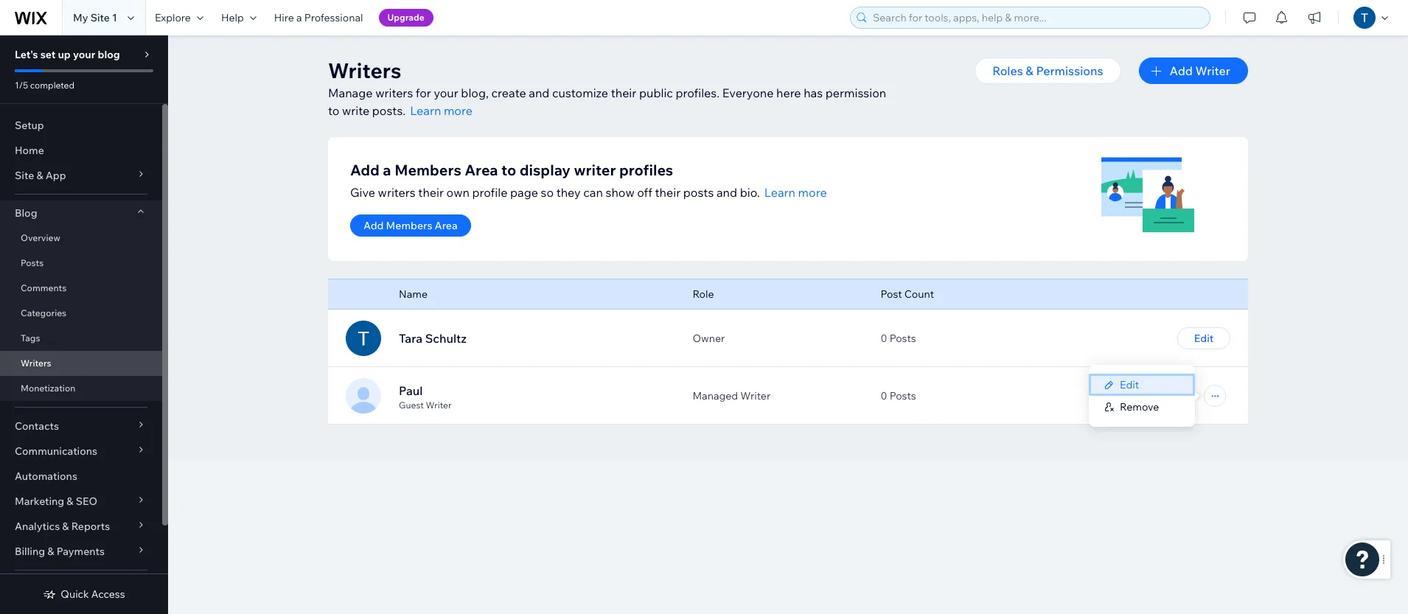 Task type: describe. For each thing, give the bounding box(es) containing it.
paul
[[399, 383, 423, 398]]

communications button
[[0, 439, 162, 464]]

quick access button
[[43, 588, 125, 601]]

set
[[40, 48, 56, 61]]

writers inside add a members area to display writer profiles give writers their own profile page so they can show off their posts and bio. learn more
[[378, 185, 416, 200]]

roles & permissions
[[993, 63, 1104, 78]]

add writer button
[[1139, 58, 1249, 84]]

my
[[73, 11, 88, 24]]

posts
[[684, 185, 714, 200]]

has
[[804, 86, 823, 100]]

add for a
[[350, 161, 380, 179]]

comments
[[21, 282, 67, 294]]

automations link
[[0, 464, 162, 489]]

your for blog,
[[434, 86, 459, 100]]

analytics & reports
[[15, 520, 110, 533]]

add members area button
[[350, 215, 471, 237]]

to inside add a members area to display writer profiles give writers their own profile page so they can show off their posts and bio. learn more
[[502, 161, 516, 179]]

overview
[[21, 232, 60, 243]]

blog
[[15, 207, 37, 220]]

0 for managed writer
[[881, 389, 888, 403]]

contacts button
[[0, 414, 162, 439]]

posts link
[[0, 251, 162, 276]]

professional
[[304, 11, 363, 24]]

1/5
[[15, 80, 28, 91]]

marketing
[[15, 495, 64, 508]]

remove
[[1120, 401, 1160, 414]]

post
[[881, 288, 903, 301]]

they
[[557, 185, 581, 200]]

site & app button
[[0, 163, 162, 188]]

permissions
[[1037, 63, 1104, 78]]

members inside add a members area to display writer profiles give writers their own profile page so they can show off their posts and bio. learn more
[[395, 161, 462, 179]]

managed writer
[[693, 389, 771, 403]]

writers inside sidebar element
[[21, 358, 51, 369]]

your for blog
[[73, 48, 95, 61]]

overview link
[[0, 226, 162, 251]]

automations
[[15, 470, 77, 483]]

home
[[15, 144, 44, 157]]

guest
[[399, 399, 424, 410]]

hire
[[274, 11, 294, 24]]

add for members
[[364, 219, 384, 232]]

own
[[447, 185, 470, 200]]

monetization
[[21, 383, 75, 394]]

setup
[[15, 119, 44, 132]]

& for billing
[[47, 545, 54, 558]]

contacts
[[15, 420, 59, 433]]

home link
[[0, 138, 162, 163]]

1/5 completed
[[15, 80, 75, 91]]

writers inside manage writers for your blog, create and customize their public profiles. everyone here has permission to write posts.
[[376, 86, 413, 100]]

menu containing edit
[[1089, 374, 1196, 418]]

my site 1
[[73, 11, 117, 24]]

learn more link for add a members area to display writer profiles
[[765, 184, 827, 201]]

give
[[350, 185, 375, 200]]

permission
[[826, 86, 887, 100]]

blog,
[[461, 86, 489, 100]]

off
[[637, 185, 653, 200]]

add writer
[[1170, 63, 1231, 78]]

posts for owner
[[890, 332, 917, 345]]

tags link
[[0, 326, 162, 351]]

create
[[492, 86, 526, 100]]

and inside manage writers for your blog, create and customize their public profiles. everyone here has permission to write posts.
[[529, 86, 550, 100]]

for
[[416, 86, 431, 100]]

0 vertical spatial edit
[[1195, 332, 1214, 345]]

& for roles
[[1026, 63, 1034, 78]]

upgrade
[[388, 12, 425, 23]]

area inside add a members area to display writer profiles give writers their own profile page so they can show off their posts and bio. learn more
[[465, 161, 498, 179]]

& for marketing
[[67, 495, 73, 508]]

explore
[[155, 11, 191, 24]]

reports
[[71, 520, 110, 533]]

1
[[112, 11, 117, 24]]

payments
[[57, 545, 105, 558]]

completed
[[30, 80, 75, 91]]

seo
[[76, 495, 97, 508]]

billing & payments button
[[0, 539, 162, 564]]

0 for owner
[[881, 332, 888, 345]]

setup link
[[0, 113, 162, 138]]

1 horizontal spatial writers
[[328, 58, 401, 83]]

page
[[510, 185, 538, 200]]

profiles
[[620, 161, 673, 179]]

sidebar element
[[0, 35, 168, 614]]

remove button
[[1089, 396, 1196, 418]]

area inside button
[[435, 219, 458, 232]]

0 horizontal spatial their
[[418, 185, 444, 200]]

hire a professional link
[[265, 0, 372, 35]]

add a members area to display writer profiles give writers their own profile page so they can show off their posts and bio. learn more
[[350, 161, 827, 200]]

comments link
[[0, 276, 162, 301]]

marketing & seo
[[15, 495, 97, 508]]

access
[[91, 588, 125, 601]]

here
[[777, 86, 801, 100]]

owner
[[693, 332, 725, 345]]

manage
[[328, 86, 373, 100]]

tara
[[399, 331, 423, 346]]

learn more link for writers
[[410, 102, 473, 119]]

billing
[[15, 545, 45, 558]]



Task type: locate. For each thing, give the bounding box(es) containing it.
members
[[395, 161, 462, 179], [386, 219, 433, 232]]

count
[[905, 288, 935, 301]]

writers right give
[[378, 185, 416, 200]]

0 vertical spatial learn
[[410, 103, 441, 118]]

2 horizontal spatial their
[[655, 185, 681, 200]]

1 vertical spatial learn more link
[[765, 184, 827, 201]]

members up own at the top left
[[395, 161, 462, 179]]

a for professional
[[296, 11, 302, 24]]

roles & permissions button
[[975, 58, 1122, 84]]

writers down tags
[[21, 358, 51, 369]]

learn inside add a members area to display writer profiles give writers their own profile page so they can show off their posts and bio. learn more
[[765, 185, 796, 200]]

&
[[1026, 63, 1034, 78], [36, 169, 43, 182], [67, 495, 73, 508], [62, 520, 69, 533], [47, 545, 54, 558]]

0 horizontal spatial learn
[[410, 103, 441, 118]]

help button
[[212, 0, 265, 35]]

analytics
[[15, 520, 60, 533]]

site
[[90, 11, 110, 24], [15, 169, 34, 182]]

add for writer
[[1170, 63, 1193, 78]]

0 vertical spatial learn more link
[[410, 102, 473, 119]]

1 vertical spatial writers
[[378, 185, 416, 200]]

site left 1
[[90, 11, 110, 24]]

public
[[639, 86, 673, 100]]

more down blog,
[[444, 103, 473, 118]]

2 vertical spatial posts
[[890, 389, 917, 403]]

0 vertical spatial to
[[328, 103, 340, 118]]

Search for tools, apps, help & more... field
[[869, 7, 1206, 28]]

analytics & reports button
[[0, 514, 162, 539]]

a
[[296, 11, 302, 24], [383, 161, 391, 179]]

0 horizontal spatial site
[[15, 169, 34, 182]]

0 vertical spatial 0 posts
[[881, 332, 917, 345]]

0 vertical spatial writers
[[376, 86, 413, 100]]

& inside site & app "popup button"
[[36, 169, 43, 182]]

0 vertical spatial more
[[444, 103, 473, 118]]

a down posts.
[[383, 161, 391, 179]]

app
[[46, 169, 66, 182]]

0 vertical spatial your
[[73, 48, 95, 61]]

learn right "bio."
[[765, 185, 796, 200]]

site & app
[[15, 169, 66, 182]]

manage writers for your blog, create and customize their public profiles. everyone here has permission to write posts.
[[328, 86, 887, 118]]

so
[[541, 185, 554, 200]]

1 vertical spatial site
[[15, 169, 34, 182]]

1 vertical spatial edit button
[[1089, 374, 1196, 396]]

2 0 from the top
[[881, 389, 888, 403]]

1 vertical spatial 0
[[881, 389, 888, 403]]

1 vertical spatial a
[[383, 161, 391, 179]]

site inside site & app "popup button"
[[15, 169, 34, 182]]

writer inside add writer button
[[1196, 63, 1231, 78]]

& right the billing
[[47, 545, 54, 558]]

1 horizontal spatial learn more link
[[765, 184, 827, 201]]

their left public
[[611, 86, 637, 100]]

menu
[[1089, 374, 1196, 418]]

categories
[[21, 308, 66, 319]]

profile
[[472, 185, 508, 200]]

0 vertical spatial writers
[[328, 58, 401, 83]]

a right the hire
[[296, 11, 302, 24]]

add members area
[[364, 219, 458, 232]]

everyone
[[723, 86, 774, 100]]

1 0 posts from the top
[[881, 332, 917, 345]]

learn down for
[[410, 103, 441, 118]]

let's set up your blog
[[15, 48, 120, 61]]

more right "bio."
[[799, 185, 827, 200]]

writer for add writer
[[1196, 63, 1231, 78]]

1 vertical spatial and
[[717, 185, 738, 200]]

writers
[[328, 58, 401, 83], [21, 358, 51, 369]]

blog
[[98, 48, 120, 61]]

to up page
[[502, 161, 516, 179]]

quick access
[[61, 588, 125, 601]]

more inside add a members area to display writer profiles give writers their own profile page so they can show off their posts and bio. learn more
[[799, 185, 827, 200]]

1 vertical spatial area
[[435, 219, 458, 232]]

1 vertical spatial to
[[502, 161, 516, 179]]

name
[[399, 288, 428, 301]]

0 horizontal spatial your
[[73, 48, 95, 61]]

a for members
[[383, 161, 391, 179]]

managed
[[693, 389, 738, 403]]

1 vertical spatial members
[[386, 219, 433, 232]]

add
[[1170, 63, 1193, 78], [350, 161, 380, 179], [364, 219, 384, 232]]

blog button
[[0, 201, 162, 226]]

your inside manage writers for your blog, create and customize their public profiles. everyone here has permission to write posts.
[[434, 86, 459, 100]]

1 horizontal spatial site
[[90, 11, 110, 24]]

their right "off"
[[655, 185, 681, 200]]

& left the reports
[[62, 520, 69, 533]]

0 horizontal spatial edit
[[1120, 378, 1140, 392]]

write
[[342, 103, 370, 118]]

add inside button
[[1170, 63, 1193, 78]]

add inside button
[[364, 219, 384, 232]]

and left "bio."
[[717, 185, 738, 200]]

1 vertical spatial your
[[434, 86, 459, 100]]

writer inside paul guest writer
[[426, 399, 452, 410]]

0 horizontal spatial learn more link
[[410, 102, 473, 119]]

help
[[221, 11, 244, 24]]

edit button
[[1178, 327, 1231, 350], [1089, 374, 1196, 396]]

learn more link right "bio."
[[765, 184, 827, 201]]

members up name
[[386, 219, 433, 232]]

1 vertical spatial posts
[[890, 332, 917, 345]]

& right "roles" on the right
[[1026, 63, 1034, 78]]

posts for managed writer
[[890, 389, 917, 403]]

monetization link
[[0, 376, 162, 401]]

0 horizontal spatial writer
[[426, 399, 452, 410]]

posts.
[[372, 103, 406, 118]]

1 vertical spatial 0 posts
[[881, 389, 917, 403]]

0 horizontal spatial a
[[296, 11, 302, 24]]

a inside add a members area to display writer profiles give writers their own profile page so they can show off their posts and bio. learn more
[[383, 161, 391, 179]]

& for site
[[36, 169, 43, 182]]

show
[[606, 185, 635, 200]]

0 vertical spatial site
[[90, 11, 110, 24]]

and inside add a members area to display writer profiles give writers their own profile page so they can show off their posts and bio. learn more
[[717, 185, 738, 200]]

1 vertical spatial learn
[[765, 185, 796, 200]]

writers link
[[0, 351, 162, 376]]

let's
[[15, 48, 38, 61]]

0 vertical spatial 0
[[881, 332, 888, 345]]

posts
[[21, 257, 44, 268], [890, 332, 917, 345], [890, 389, 917, 403]]

1 0 from the top
[[881, 332, 888, 345]]

members inside button
[[386, 219, 433, 232]]

0 horizontal spatial writers
[[21, 358, 51, 369]]

writer
[[1196, 63, 1231, 78], [741, 389, 771, 403], [426, 399, 452, 410]]

profiles.
[[676, 86, 720, 100]]

their
[[611, 86, 637, 100], [418, 185, 444, 200], [655, 185, 681, 200]]

1 vertical spatial edit
[[1120, 378, 1140, 392]]

& left app
[[36, 169, 43, 182]]

schultz
[[425, 331, 467, 346]]

and right create
[[529, 86, 550, 100]]

1 horizontal spatial edit
[[1195, 332, 1214, 345]]

paul guest writer
[[399, 383, 452, 410]]

& inside analytics & reports dropdown button
[[62, 520, 69, 533]]

& left seo
[[67, 495, 73, 508]]

your up learn more
[[434, 86, 459, 100]]

area
[[465, 161, 498, 179], [435, 219, 458, 232]]

1 horizontal spatial to
[[502, 161, 516, 179]]

hire a professional
[[274, 11, 363, 24]]

billing & payments
[[15, 545, 105, 558]]

0 vertical spatial a
[[296, 11, 302, 24]]

up
[[58, 48, 71, 61]]

display
[[520, 161, 571, 179]]

marketing & seo button
[[0, 489, 162, 514]]

writer for managed writer
[[741, 389, 771, 403]]

0 vertical spatial edit button
[[1178, 327, 1231, 350]]

2 horizontal spatial writer
[[1196, 63, 1231, 78]]

and
[[529, 86, 550, 100], [717, 185, 738, 200]]

2 0 posts from the top
[[881, 389, 917, 403]]

1 horizontal spatial writer
[[741, 389, 771, 403]]

& inside 'roles & permissions' "button"
[[1026, 63, 1034, 78]]

their inside manage writers for your blog, create and customize their public profiles. everyone here has permission to write posts.
[[611, 86, 637, 100]]

0 posts for owner
[[881, 332, 917, 345]]

can
[[584, 185, 603, 200]]

& inside billing & payments dropdown button
[[47, 545, 54, 558]]

0 horizontal spatial area
[[435, 219, 458, 232]]

0 horizontal spatial to
[[328, 103, 340, 118]]

to
[[328, 103, 340, 118], [502, 161, 516, 179]]

quick
[[61, 588, 89, 601]]

1 horizontal spatial your
[[434, 86, 459, 100]]

area down own at the top left
[[435, 219, 458, 232]]

writers
[[376, 86, 413, 100], [378, 185, 416, 200]]

learn more link down for
[[410, 102, 473, 119]]

roles
[[993, 63, 1024, 78]]

customize
[[552, 86, 609, 100]]

1 horizontal spatial learn
[[765, 185, 796, 200]]

1 horizontal spatial a
[[383, 161, 391, 179]]

0 vertical spatial posts
[[21, 257, 44, 268]]

tags
[[21, 333, 40, 344]]

0 posts for managed writer
[[881, 389, 917, 403]]

posts inside sidebar element
[[21, 257, 44, 268]]

edit inside 'menu'
[[1120, 378, 1140, 392]]

role
[[693, 288, 714, 301]]

1 vertical spatial more
[[799, 185, 827, 200]]

0 vertical spatial members
[[395, 161, 462, 179]]

add inside add a members area to display writer profiles give writers their own profile page so they can show off their posts and bio. learn more
[[350, 161, 380, 179]]

writer
[[574, 161, 616, 179]]

site down home
[[15, 169, 34, 182]]

learn
[[410, 103, 441, 118], [765, 185, 796, 200]]

post count
[[881, 288, 935, 301]]

0 horizontal spatial more
[[444, 103, 473, 118]]

to inside manage writers for your blog, create and customize their public profiles. everyone here has permission to write posts.
[[328, 103, 340, 118]]

your inside sidebar element
[[73, 48, 95, 61]]

learn more
[[410, 103, 473, 118]]

writers up posts.
[[376, 86, 413, 100]]

0 vertical spatial area
[[465, 161, 498, 179]]

0 vertical spatial and
[[529, 86, 550, 100]]

area up profile on the left
[[465, 161, 498, 179]]

1 horizontal spatial more
[[799, 185, 827, 200]]

0 vertical spatial add
[[1170, 63, 1193, 78]]

1 horizontal spatial and
[[717, 185, 738, 200]]

2 vertical spatial add
[[364, 219, 384, 232]]

their left own at the top left
[[418, 185, 444, 200]]

1 vertical spatial add
[[350, 161, 380, 179]]

to left "write"
[[328, 103, 340, 118]]

your right up
[[73, 48, 95, 61]]

1 vertical spatial writers
[[21, 358, 51, 369]]

writers up manage
[[328, 58, 401, 83]]

1 horizontal spatial their
[[611, 86, 637, 100]]

& for analytics
[[62, 520, 69, 533]]

1 horizontal spatial area
[[465, 161, 498, 179]]

& inside marketing & seo dropdown button
[[67, 495, 73, 508]]

0 horizontal spatial and
[[529, 86, 550, 100]]



Task type: vqa. For each thing, say whether or not it's contained in the screenshot.
bottom writers
yes



